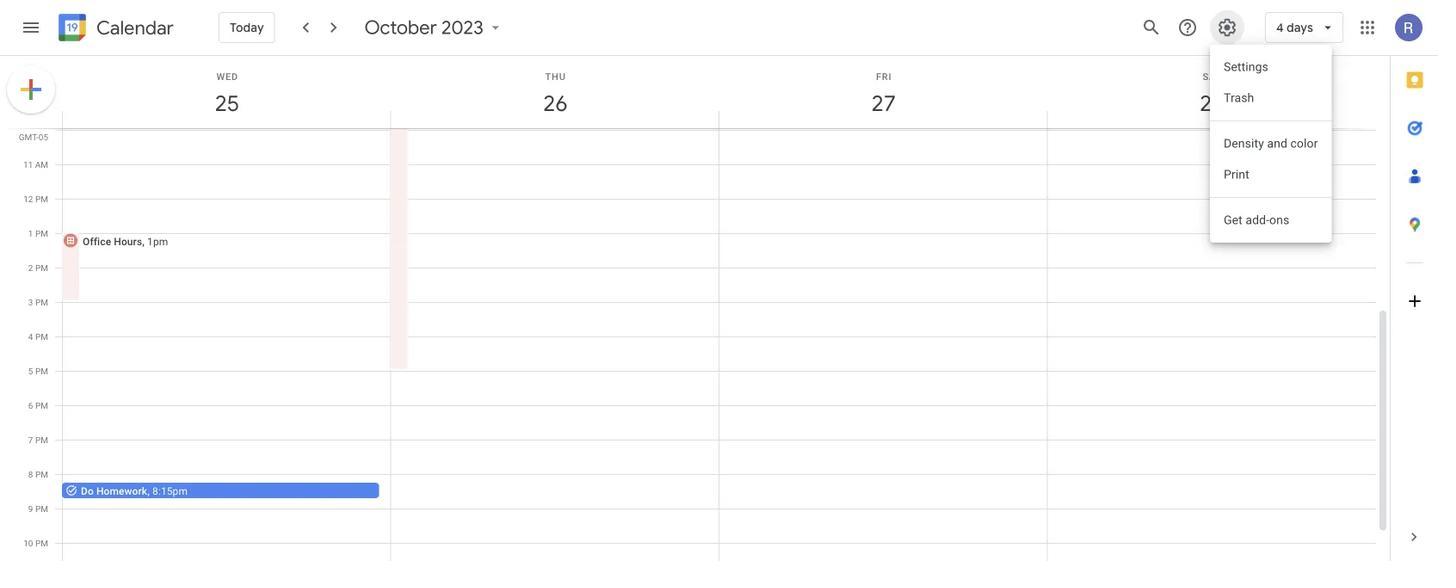 Task type: vqa. For each thing, say whether or not it's contained in the screenshot.
2nd row from the top
no



Task type: locate. For each thing, give the bounding box(es) containing it.
26 column header
[[390, 56, 720, 128]]

10 down the 9
[[23, 538, 33, 548]]

get add-ons
[[1224, 213, 1290, 227]]

wed
[[216, 71, 238, 82]]

28 column header
[[1047, 56, 1377, 128]]

fri 27
[[871, 71, 895, 118]]

pm right 1
[[35, 228, 48, 238]]

28
[[1199, 89, 1224, 118]]

1 vertical spatial 10
[[23, 538, 33, 548]]

4 pm from the top
[[35, 297, 48, 307]]

6 pm
[[28, 400, 48, 411]]

pm right 2 on the top
[[35, 263, 48, 273]]

4
[[1277, 20, 1284, 35], [28, 331, 33, 342]]

0 horizontal spatial 4
[[28, 331, 33, 342]]

pm
[[35, 194, 48, 204], [35, 228, 48, 238], [35, 263, 48, 273], [35, 297, 48, 307], [35, 331, 48, 342], [35, 366, 48, 376], [35, 400, 48, 411], [35, 435, 48, 445], [35, 469, 48, 480], [35, 504, 48, 514], [35, 538, 48, 548]]

3 pm from the top
[[35, 263, 48, 273]]

1 vertical spatial 4
[[28, 331, 33, 342]]

am
[[35, 125, 48, 135], [35, 159, 48, 170]]

1 am from the top
[[35, 125, 48, 135]]

10
[[23, 125, 33, 135], [23, 538, 33, 548]]

, left 1pm
[[142, 235, 145, 248]]

1 vertical spatial am
[[35, 159, 48, 170]]

sat 28
[[1199, 71, 1224, 118]]

0 vertical spatial am
[[35, 125, 48, 135]]

4 pm
[[28, 331, 48, 342]]

gmt-
[[19, 132, 39, 142]]

am right "11"
[[35, 159, 48, 170]]

pm right 12 at the top left of the page
[[35, 194, 48, 204]]

8
[[28, 469, 33, 480]]

0 horizontal spatial ,
[[142, 235, 145, 248]]

pm right 8
[[35, 469, 48, 480]]

7 pm from the top
[[35, 400, 48, 411]]

4 inside dropdown button
[[1277, 20, 1284, 35]]

10 left the 05 at top left
[[23, 125, 33, 135]]

6 pm from the top
[[35, 366, 48, 376]]

28 link
[[1193, 84, 1232, 123]]

25 column header
[[62, 56, 391, 128]]

pm down 9 pm
[[35, 538, 48, 548]]

9 pm from the top
[[35, 469, 48, 480]]

pm right '3'
[[35, 297, 48, 307]]

4 down '3'
[[28, 331, 33, 342]]

2 pm from the top
[[35, 228, 48, 238]]

3
[[28, 297, 33, 307]]

0 vertical spatial 10
[[23, 125, 33, 135]]

1 pm from the top
[[35, 194, 48, 204]]

0 vertical spatial ,
[[142, 235, 145, 248]]

october
[[365, 15, 437, 40]]

, left 8:15pm
[[147, 485, 150, 497]]

4 inside grid
[[28, 331, 33, 342]]

calendar element
[[55, 10, 174, 48]]

pm right 7
[[35, 435, 48, 445]]

4 for 4 pm
[[28, 331, 33, 342]]

0 vertical spatial 4
[[1277, 20, 1284, 35]]

hours
[[114, 235, 142, 248]]

trash
[[1224, 91, 1255, 105]]

density
[[1224, 136, 1265, 151]]

pm for 10 pm
[[35, 538, 48, 548]]

11 pm from the top
[[35, 538, 48, 548]]

today button
[[219, 7, 275, 48]]

am up 11 am
[[35, 125, 48, 135]]

1 10 from the top
[[23, 125, 33, 135]]

1 horizontal spatial 4
[[1277, 20, 1284, 35]]

calendar heading
[[93, 16, 174, 40]]

2 pm
[[28, 263, 48, 273]]

density and color
[[1224, 136, 1318, 151]]

2023
[[442, 15, 484, 40]]

office
[[83, 235, 111, 248]]

2
[[28, 263, 33, 273]]

pm right "5"
[[35, 366, 48, 376]]

6
[[28, 400, 33, 411]]

12
[[23, 194, 33, 204]]

color
[[1291, 136, 1318, 151]]

4 left days
[[1277, 20, 1284, 35]]

pm for 7 pm
[[35, 435, 48, 445]]

calendar
[[96, 16, 174, 40]]

pm for 9 pm
[[35, 504, 48, 514]]

fri
[[876, 71, 892, 82]]

2 am from the top
[[35, 159, 48, 170]]

am for 10 am
[[35, 125, 48, 135]]

25 link
[[207, 84, 247, 123]]

pm for 5 pm
[[35, 366, 48, 376]]

grid containing 25
[[0, 56, 1390, 561]]

2 10 from the top
[[23, 538, 33, 548]]

october 2023 button
[[358, 15, 511, 40]]

1 horizontal spatial ,
[[147, 485, 150, 497]]

grid
[[0, 56, 1390, 561]]

homework
[[96, 485, 147, 497]]

pm right 6
[[35, 400, 48, 411]]

pm right the 9
[[35, 504, 48, 514]]

10 pm from the top
[[35, 504, 48, 514]]

8:15pm
[[152, 485, 188, 497]]

1 vertical spatial ,
[[147, 485, 150, 497]]

7
[[28, 435, 33, 445]]

26 link
[[536, 84, 575, 123]]

5 pm from the top
[[35, 331, 48, 342]]

25
[[214, 89, 238, 118]]

october 2023
[[365, 15, 484, 40]]

,
[[142, 235, 145, 248], [147, 485, 150, 497]]

8 pm from the top
[[35, 435, 48, 445]]

11 am
[[23, 159, 48, 170]]

5
[[28, 366, 33, 376]]

4 days
[[1277, 20, 1314, 35]]

tab list
[[1391, 56, 1439, 513]]

10 for 10 am
[[23, 125, 33, 135]]

pm up the 5 pm at the bottom of the page
[[35, 331, 48, 342]]



Task type: describe. For each thing, give the bounding box(es) containing it.
pm for 8 pm
[[35, 469, 48, 480]]

am for 11 am
[[35, 159, 48, 170]]

print
[[1224, 167, 1250, 182]]

do homework , 8:15pm
[[81, 485, 188, 497]]

1
[[28, 228, 33, 238]]

thu 26
[[542, 71, 567, 118]]

10 am
[[23, 125, 48, 135]]

27 link
[[864, 84, 904, 123]]

26
[[542, 89, 567, 118]]

1 pm
[[28, 228, 48, 238]]

today
[[230, 20, 264, 35]]

settings
[[1224, 60, 1269, 74]]

pm for 3 pm
[[35, 297, 48, 307]]

10 pm
[[23, 538, 48, 548]]

3 pm
[[28, 297, 48, 307]]

, for hours
[[142, 235, 145, 248]]

9
[[28, 504, 33, 514]]

do
[[81, 485, 94, 497]]

gmt-05
[[19, 132, 48, 142]]

1pm
[[147, 235, 168, 248]]

wed 25
[[214, 71, 238, 118]]

thu
[[546, 71, 566, 82]]

11
[[23, 159, 33, 170]]

8 pm
[[28, 469, 48, 480]]

, for homework
[[147, 485, 150, 497]]

get
[[1224, 213, 1243, 227]]

27 column header
[[719, 56, 1048, 128]]

office hours , 1pm
[[83, 235, 168, 248]]

sat
[[1203, 71, 1222, 82]]

10 for 10 pm
[[23, 538, 33, 548]]

27
[[871, 89, 895, 118]]

pm for 1 pm
[[35, 228, 48, 238]]

settings menu menu
[[1210, 45, 1332, 243]]

4 for 4 days
[[1277, 20, 1284, 35]]

pm for 2 pm
[[35, 263, 48, 273]]

12 pm
[[23, 194, 48, 204]]

7 pm
[[28, 435, 48, 445]]

9 pm
[[28, 504, 48, 514]]

add-
[[1246, 213, 1270, 227]]

ons
[[1270, 213, 1290, 227]]

05
[[39, 132, 48, 142]]

settings menu image
[[1217, 17, 1238, 38]]

5 pm
[[28, 366, 48, 376]]

main drawer image
[[21, 17, 41, 38]]

pm for 12 pm
[[35, 194, 48, 204]]

pm for 4 pm
[[35, 331, 48, 342]]

and
[[1268, 136, 1288, 151]]

4 days button
[[1266, 7, 1344, 48]]

days
[[1287, 20, 1314, 35]]

pm for 6 pm
[[35, 400, 48, 411]]



